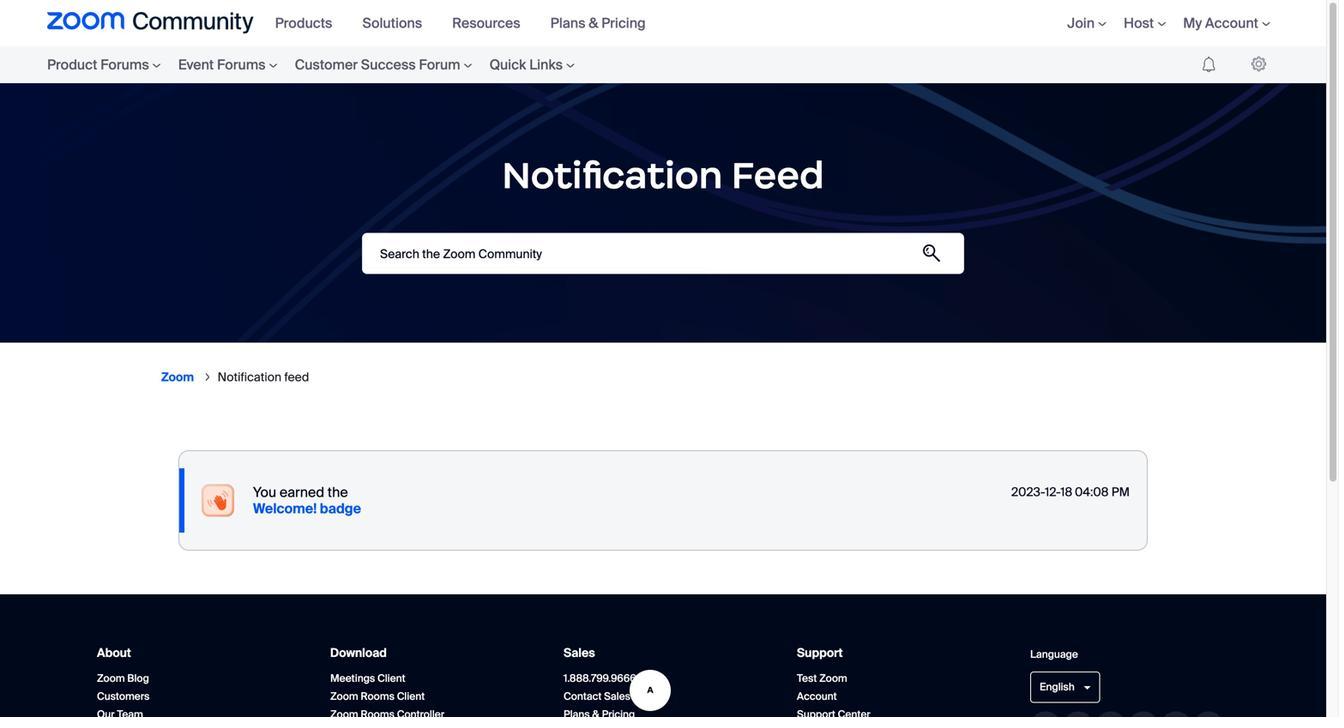 Task type: locate. For each thing, give the bounding box(es) containing it.
1 horizontal spatial sales
[[604, 690, 631, 703]]

client right rooms
[[397, 690, 425, 703]]

1 list from the top
[[161, 356, 1165, 399]]

1.888.799.9666 link
[[564, 672, 636, 685]]

welcome! badge link
[[253, 500, 361, 518]]

0 horizontal spatial notification
[[218, 369, 282, 385]]

2 list from the top
[[161, 433, 1165, 568]]

meetings client link
[[330, 672, 406, 685]]

zoom inside list
[[161, 369, 194, 385]]

zoom up customers in the left of the page
[[97, 672, 125, 685]]

customer success forum
[[295, 56, 460, 74]]

client
[[378, 672, 406, 685], [397, 690, 425, 703]]

notification
[[502, 152, 723, 199], [218, 369, 282, 385]]

Search text field
[[362, 233, 965, 274]]

download link
[[330, 645, 387, 661]]

zoom inside the "meetings client zoom rooms client"
[[330, 690, 358, 703]]

you
[[253, 483, 276, 501]]

0 horizontal spatial forums
[[101, 56, 149, 74]]

zoom
[[161, 369, 194, 385], [97, 672, 125, 685], [820, 672, 848, 685], [330, 690, 358, 703]]

host
[[1124, 14, 1154, 32]]

0 vertical spatial sales
[[564, 645, 595, 661]]

1 horizontal spatial notification
[[502, 152, 723, 199]]

forums inside 'link'
[[101, 56, 149, 74]]

menu bar
[[267, 0, 667, 46], [1042, 0, 1279, 46], [13, 46, 618, 83]]

list containing zoom
[[161, 356, 1165, 399]]

0 vertical spatial list
[[161, 356, 1165, 399]]

join link
[[1068, 14, 1107, 32]]

zoom left the notification feed
[[161, 369, 194, 385]]

product forums
[[47, 56, 149, 74]]

zoom rooms client link
[[330, 690, 425, 703]]

plans & pricing link
[[551, 14, 659, 32]]

notification feed
[[218, 369, 309, 385]]

sales
[[564, 645, 595, 661], [604, 690, 631, 703]]

account inside test zoom account
[[797, 690, 837, 703]]

instagram image
[[1194, 712, 1225, 717]]

‎2023-12-18 04:08 pm
[[1012, 484, 1130, 500]]

1 vertical spatial account
[[797, 690, 837, 703]]

terryturtle85 image
[[1252, 56, 1267, 72]]

forums for event forums
[[217, 56, 266, 74]]

1 vertical spatial list
[[161, 433, 1165, 568]]

customers
[[97, 690, 150, 703]]

sales up 1.888.799.9666 link
[[564, 645, 595, 661]]

None submit
[[912, 234, 952, 273]]

products link
[[275, 14, 345, 32]]

solutions
[[363, 14, 422, 32]]

0 horizontal spatial account
[[797, 690, 837, 703]]

1 vertical spatial sales
[[604, 690, 631, 703]]

list
[[161, 356, 1165, 399], [161, 433, 1165, 568]]

0 vertical spatial notification
[[502, 152, 723, 199]]

account
[[1206, 14, 1259, 32], [797, 690, 837, 703]]

about
[[97, 645, 131, 661]]

1.888.799.9666 contact sales
[[564, 672, 636, 703]]

client up rooms
[[378, 672, 406, 685]]

download
[[330, 645, 387, 661]]

community.title image
[[47, 12, 254, 34]]

blog image
[[1031, 712, 1062, 717]]

contact sales link
[[564, 690, 631, 703]]

notification for notification feed
[[218, 369, 282, 385]]

pricing
[[602, 14, 646, 32]]

1 forums from the left
[[101, 56, 149, 74]]

rooms
[[361, 690, 395, 703]]

event
[[178, 56, 214, 74]]

account down test zoom link
[[797, 690, 837, 703]]

event forums
[[178, 56, 266, 74]]

0 vertical spatial account
[[1206, 14, 1259, 32]]

sales inside 1.888.799.9666 contact sales
[[604, 690, 631, 703]]

forums down community.title image
[[101, 56, 149, 74]]

forums right event
[[217, 56, 266, 74]]

you earned the welcome! badge
[[253, 483, 361, 518]]

account right my
[[1206, 14, 1259, 32]]

quick links link
[[481, 46, 584, 83]]

zoom down meetings
[[330, 690, 358, 703]]

solutions link
[[363, 14, 435, 32]]

2 forums from the left
[[217, 56, 266, 74]]

1 horizontal spatial forums
[[217, 56, 266, 74]]

sales link
[[564, 645, 595, 661]]

zoom up account 'link'
[[820, 672, 848, 685]]

forums
[[101, 56, 149, 74], [217, 56, 266, 74]]

welcome! image
[[202, 484, 234, 517]]

success
[[361, 56, 416, 74]]

0 vertical spatial client
[[378, 672, 406, 685]]

feed
[[284, 369, 309, 385]]

test zoom link
[[797, 672, 848, 685]]

1 vertical spatial notification
[[218, 369, 282, 385]]

customers link
[[97, 690, 150, 703]]

my account link
[[1184, 14, 1271, 32]]

sales down 1.888.799.9666
[[604, 690, 631, 703]]

welcome!
[[253, 500, 317, 518]]



Task type: describe. For each thing, give the bounding box(es) containing it.
menu bar containing products
[[267, 0, 667, 46]]

resources
[[452, 14, 521, 32]]

customer success forum link
[[286, 46, 481, 83]]

04:08
[[1075, 484, 1109, 500]]

meetings
[[330, 672, 375, 685]]

notification feed
[[502, 152, 825, 199]]

links
[[530, 56, 563, 74]]

zoom inside zoom blog customers
[[97, 672, 125, 685]]

products
[[275, 14, 332, 32]]

customer
[[295, 56, 358, 74]]

facebook image
[[1161, 712, 1192, 717]]

0 horizontal spatial sales
[[564, 645, 595, 661]]

earned
[[280, 483, 324, 501]]

plans & pricing
[[551, 14, 646, 32]]

zoom blog customers
[[97, 672, 150, 703]]

menu bar containing product forums
[[13, 46, 618, 83]]

menu bar containing join
[[1042, 0, 1279, 46]]

list containing you
[[161, 433, 1165, 568]]

product forums link
[[47, 46, 170, 83]]

feed
[[732, 152, 825, 199]]

twitter image
[[1096, 712, 1127, 717]]

test zoom account
[[797, 672, 848, 703]]

blog
[[127, 672, 149, 685]]

my
[[1184, 14, 1202, 32]]

pm
[[1112, 484, 1130, 500]]

18
[[1061, 484, 1073, 500]]

resources link
[[452, 14, 533, 32]]

1.888.799.9666
[[564, 672, 636, 685]]

forums for product forums
[[101, 56, 149, 74]]

support link
[[797, 645, 843, 661]]

join
[[1068, 14, 1095, 32]]

zoom blog link
[[97, 672, 149, 685]]

&
[[589, 14, 598, 32]]

zoom inside test zoom account
[[820, 672, 848, 685]]

event forums link
[[170, 46, 286, 83]]

1 vertical spatial client
[[397, 690, 425, 703]]

1 horizontal spatial account
[[1206, 14, 1259, 32]]

zoom link
[[161, 369, 194, 385]]

contact
[[564, 690, 602, 703]]

notification for notification feed
[[502, 152, 723, 199]]

forum
[[419, 56, 460, 74]]

my account
[[1184, 14, 1259, 32]]

test
[[797, 672, 817, 685]]

meetings client zoom rooms client
[[330, 672, 425, 703]]

english link
[[1040, 680, 1091, 694]]

quick
[[490, 56, 526, 74]]

english
[[1040, 680, 1075, 694]]

youtube image
[[1128, 712, 1159, 717]]

account link
[[797, 690, 837, 703]]

plans
[[551, 14, 586, 32]]

quick links
[[490, 56, 563, 74]]

linkedin image
[[1063, 712, 1094, 717]]

badge
[[320, 500, 361, 518]]

the
[[328, 483, 348, 501]]

language
[[1031, 648, 1078, 661]]

support
[[797, 645, 843, 661]]

about link
[[97, 645, 131, 661]]

host link
[[1124, 14, 1166, 32]]

‎2023-
[[1012, 484, 1045, 500]]

12-
[[1045, 484, 1061, 500]]

product
[[47, 56, 97, 74]]



Task type: vqa. For each thing, say whether or not it's contained in the screenshot.
topmost it
no



